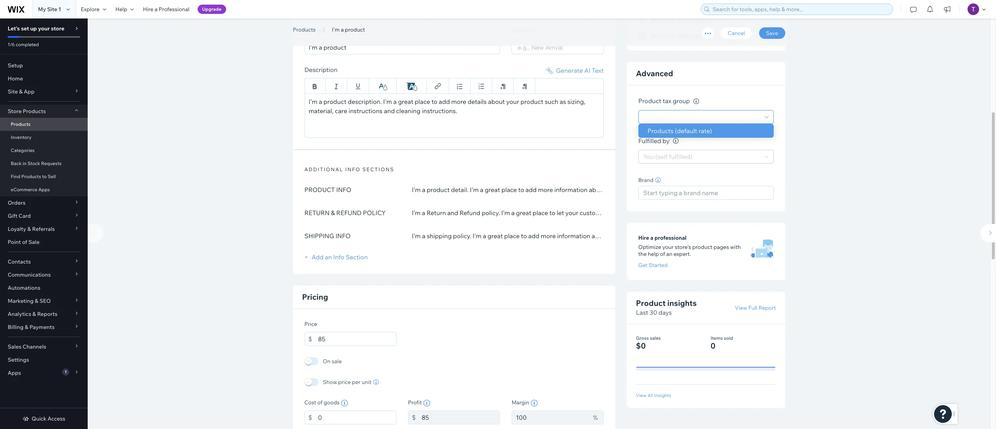 Task type: vqa. For each thing, say whether or not it's contained in the screenshot.
middle your
yes



Task type: describe. For each thing, give the bounding box(es) containing it.
find products to sell
[[11, 174, 56, 179]]

product inside optimize your store's product pages with the help of an expert.
[[693, 244, 713, 251]]

marketing
[[8, 297, 34, 304]]

1 horizontal spatial products link
[[289, 26, 320, 33]]

cancel button
[[721, 27, 752, 39]]

text
[[592, 66, 604, 74]]

& for billing
[[25, 324, 28, 331]]

0 horizontal spatial apps
[[8, 369, 21, 376]]

store's
[[675, 244, 691, 251]]

as
[[560, 98, 566, 105]]

info tooltip image for fulfilled by
[[673, 138, 679, 144]]

rate)
[[699, 127, 712, 135]]

site inside popup button
[[8, 88, 18, 95]]

i'm a product form
[[84, 0, 997, 429]]

inventory link
[[0, 131, 88, 144]]

group
[[673, 97, 690, 105]]

view all insights link
[[636, 392, 672, 399]]

add an info section link
[[305, 253, 368, 261]]

app
[[24, 88, 34, 95]]

communications button
[[0, 268, 88, 281]]

expert.
[[674, 251, 691, 258]]

show price per unit
[[323, 378, 372, 385]]

quick
[[32, 415, 46, 422]]

cleaning
[[396, 107, 421, 114]]

instructions.
[[422, 107, 457, 114]]

1/6 completed
[[8, 42, 39, 47]]

description
[[305, 66, 338, 73]]

& for return
[[331, 209, 335, 216]]

30
[[650, 309, 657, 316]]

to inside the find products to sell link
[[42, 174, 47, 179]]

info
[[333, 253, 344, 261]]

hire for hire a professional
[[143, 6, 153, 13]]

advanced
[[636, 69, 673, 78]]

setup link
[[0, 59, 88, 72]]

material,
[[309, 107, 334, 114]]

referrals
[[32, 225, 55, 232]]

your inside optimize your store's product pages with the help of an expert.
[[663, 244, 674, 251]]

automations
[[8, 284, 40, 291]]

site & app
[[8, 88, 34, 95]]

of for sale
[[22, 239, 27, 245]]

price
[[305, 320, 317, 327]]

billing & payments button
[[0, 321, 88, 334]]

0 vertical spatial info tooltip image
[[694, 98, 699, 104]]

view full report
[[735, 305, 776, 311]]

cancel
[[728, 30, 745, 37]]

0 horizontal spatial an
[[325, 253, 332, 261]]

automations link
[[0, 281, 88, 294]]

billing
[[8, 324, 24, 331]]

product for insights
[[636, 298, 666, 308]]

ai
[[585, 66, 591, 74]]

Add a product name text field
[[305, 40, 500, 54]]

info for product info
[[336, 186, 351, 193]]

gift card
[[8, 212, 31, 219]]

card
[[19, 212, 31, 219]]

1 horizontal spatial apps
[[38, 187, 50, 192]]

info tooltip image for profit
[[424, 400, 430, 407]]

store products
[[8, 108, 46, 115]]

seo inside edit seo settings button
[[664, 32, 677, 40]]

product insights last 30 days
[[636, 298, 697, 316]]

sections
[[363, 166, 394, 172]]

0
[[711, 341, 716, 351]]

fulfilled)
[[669, 153, 693, 161]]

product tax group
[[639, 97, 692, 105]]

my
[[38, 6, 46, 13]]

ecommerce apps link
[[0, 183, 88, 196]]

Search for tools, apps, help & more... field
[[711, 4, 891, 15]]

additional
[[305, 166, 344, 172]]

sale
[[28, 239, 40, 245]]

promote this product button
[[639, 15, 712, 26]]

product info
[[305, 186, 351, 193]]

product
[[305, 186, 335, 193]]

stock
[[28, 160, 40, 166]]

generate
[[556, 66, 583, 74]]

per
[[352, 378, 361, 385]]

gift card button
[[0, 209, 88, 222]]

days
[[659, 309, 672, 316]]

get
[[639, 262, 648, 269]]

refund
[[336, 209, 362, 216]]

store
[[8, 108, 22, 115]]

you
[[644, 153, 654, 161]]

find products to sell link
[[0, 170, 88, 183]]

info for shipping info
[[336, 232, 351, 240]]

products inside dropdown button
[[23, 108, 46, 115]]

save button
[[759, 27, 785, 39]]

point
[[8, 239, 21, 245]]

shipping info
[[305, 232, 351, 240]]

1 vertical spatial info tooltip image
[[341, 400, 348, 407]]

on
[[323, 358, 331, 365]]

your inside sidebar element
[[38, 25, 50, 32]]

this
[[677, 16, 688, 24]]

your inside the i'm a product description. i'm a great place to add more details about your product such as sizing, material, care instructions and cleaning instructions.
[[507, 98, 519, 105]]

policy
[[363, 209, 386, 216]]

seo inside marketing & seo dropdown button
[[40, 297, 51, 304]]

with
[[731, 244, 741, 251]]

sales channels
[[8, 343, 46, 350]]

0 horizontal spatial products link
[[0, 118, 88, 131]]

settings
[[8, 356, 29, 363]]

0 horizontal spatial 1
[[59, 6, 61, 13]]

help
[[648, 251, 659, 258]]

seo settings image
[[639, 33, 646, 40]]

care
[[335, 107, 347, 114]]

hire a professional
[[639, 235, 687, 241]]

analytics & reports button
[[0, 307, 88, 321]]



Task type: locate. For each thing, give the bounding box(es) containing it.
info tooltip image right by
[[673, 138, 679, 144]]

& inside dropdown button
[[25, 324, 28, 331]]

add an info section
[[310, 253, 368, 261]]

to left the add
[[432, 98, 438, 105]]

info tooltip image
[[694, 98, 699, 104], [341, 400, 348, 407]]

1/6
[[8, 42, 15, 47]]

0 vertical spatial site
[[47, 6, 57, 13]]

product for tax
[[639, 97, 662, 105]]

to inside the i'm a product description. i'm a great place to add more details about your product such as sizing, material, care instructions and cleaning instructions.
[[432, 98, 438, 105]]

i'm a product
[[293, 17, 380, 34], [332, 26, 365, 33]]

started
[[649, 262, 668, 269]]

1 horizontal spatial to
[[432, 98, 438, 105]]

product up 30
[[636, 298, 666, 308]]

1 horizontal spatial of
[[318, 399, 323, 406]]

tax
[[663, 97, 672, 105]]

communications
[[8, 271, 51, 278]]

$ for on sale
[[308, 335, 312, 343]]

(default
[[675, 127, 698, 135]]

& inside the i'm a product form
[[331, 209, 335, 216]]

store products button
[[0, 105, 88, 118]]

info down additional info sections
[[336, 186, 351, 193]]

&
[[19, 88, 23, 95], [331, 209, 335, 216], [27, 225, 31, 232], [35, 297, 38, 304], [32, 311, 36, 317], [25, 324, 28, 331]]

optimize
[[639, 244, 662, 251]]

$ down "price"
[[308, 335, 312, 343]]

store
[[51, 25, 64, 32]]

0 horizontal spatial seo
[[40, 297, 51, 304]]

sell
[[48, 174, 56, 179]]

1 horizontal spatial seo
[[664, 32, 677, 40]]

orders button
[[0, 196, 88, 209]]

goods
[[324, 399, 340, 406]]

1 right my at the left top of the page
[[59, 6, 61, 13]]

info tooltip image right group at the top right of the page
[[694, 98, 699, 104]]

2 horizontal spatial your
[[663, 244, 674, 251]]

full
[[749, 305, 758, 311]]

& for site
[[19, 88, 23, 95]]

view left the all
[[636, 392, 647, 398]]

section
[[346, 253, 368, 261]]

hire up optimize
[[639, 235, 649, 241]]

0 vertical spatial products link
[[289, 26, 320, 33]]

& for analytics
[[32, 311, 36, 317]]

point of sale
[[8, 239, 40, 245]]

Select box search field
[[644, 110, 765, 123]]

promote
[[651, 16, 676, 24]]

None text field
[[422, 410, 500, 424], [512, 410, 589, 424], [422, 410, 500, 424], [512, 410, 589, 424]]

& right billing
[[25, 324, 28, 331]]

1 vertical spatial products link
[[0, 118, 88, 131]]

hire a professional
[[143, 6, 190, 13]]

sales
[[650, 335, 661, 341]]

1 vertical spatial product
[[636, 298, 666, 308]]

site right my at the left top of the page
[[47, 6, 57, 13]]

home link
[[0, 72, 88, 85]]

view full report link
[[735, 305, 776, 311]]

info tooltip image right profit
[[424, 400, 430, 407]]

loyalty & referrals
[[8, 225, 55, 232]]

place
[[415, 98, 430, 105]]

cost of goods
[[305, 399, 340, 406]]

contacts button
[[0, 255, 88, 268]]

fulfilled
[[639, 137, 661, 145]]

additional info sections
[[305, 166, 394, 172]]

view all insights
[[636, 392, 672, 398]]

%
[[593, 413, 598, 421]]

optimize your store's product pages with the help of an expert.
[[639, 244, 741, 258]]

Select box search field
[[518, 41, 598, 54]]

1 horizontal spatial info tooltip image
[[694, 98, 699, 104]]

info tooltip image right 'margin'
[[531, 400, 538, 407]]

1 horizontal spatial info tooltip image
[[531, 400, 538, 407]]

i'm
[[293, 17, 313, 34], [332, 26, 340, 33], [309, 98, 318, 105], [383, 98, 392, 105]]

quick access button
[[22, 415, 65, 422]]

of right cost
[[318, 399, 323, 406]]

0 vertical spatial info
[[336, 186, 351, 193]]

settings
[[678, 32, 701, 40]]

& right return
[[331, 209, 335, 216]]

0 horizontal spatial hire
[[143, 6, 153, 13]]

edit seo settings
[[651, 32, 701, 40]]

upgrade
[[202, 6, 222, 12]]

shipping
[[305, 232, 334, 240]]

0 vertical spatial seo
[[664, 32, 677, 40]]

contacts
[[8, 258, 31, 265]]

0 horizontal spatial your
[[38, 25, 50, 32]]

items sold 0
[[711, 335, 733, 351]]

of inside sidebar element
[[22, 239, 27, 245]]

1 horizontal spatial an
[[667, 251, 673, 258]]

show
[[323, 378, 337, 385]]

1 down the settings link
[[65, 369, 67, 374]]

& left the app at top left
[[19, 88, 23, 95]]

site & app button
[[0, 85, 88, 98]]

& for marketing
[[35, 297, 38, 304]]

setup
[[8, 62, 23, 69]]

1 vertical spatial apps
[[8, 369, 21, 376]]

view left the full
[[735, 305, 748, 311]]

sidebar element
[[0, 18, 88, 429]]

cost
[[305, 399, 316, 406]]

1 horizontal spatial view
[[735, 305, 748, 311]]

seo right the edit
[[664, 32, 677, 40]]

0 vertical spatial to
[[432, 98, 438, 105]]

billing & payments
[[8, 324, 55, 331]]

apps down the find products to sell link in the top left of the page
[[38, 187, 50, 192]]

& for loyalty
[[27, 225, 31, 232]]

your right about at the top of page
[[507, 98, 519, 105]]

0 horizontal spatial info tooltip image
[[341, 400, 348, 407]]

professional
[[159, 6, 190, 13]]

0 horizontal spatial of
[[22, 239, 27, 245]]

$ down cost
[[308, 413, 312, 421]]

1 inside sidebar element
[[65, 369, 67, 374]]

1 vertical spatial view
[[636, 392, 647, 398]]

your right up at left top
[[38, 25, 50, 32]]

analytics & reports
[[8, 311, 57, 317]]

marketing & seo button
[[0, 294, 88, 307]]

product
[[689, 16, 712, 24], [327, 17, 380, 34], [345, 26, 365, 33], [324, 98, 347, 105], [521, 98, 544, 105], [693, 244, 713, 251]]

your
[[38, 25, 50, 32], [507, 98, 519, 105], [663, 244, 674, 251]]

products link
[[289, 26, 320, 33], [0, 118, 88, 131]]

0 vertical spatial 1
[[59, 6, 61, 13]]

info tooltip image right goods
[[341, 400, 348, 407]]

in
[[23, 160, 27, 166]]

$0
[[636, 341, 646, 351]]

ribbon
[[512, 26, 534, 34]]

generate ai text button
[[545, 66, 604, 75]]

details
[[468, 98, 487, 105]]

of inside optimize your store's product pages with the help of an expert.
[[660, 251, 665, 258]]

brand
[[639, 177, 654, 184]]

an left 'expert.' on the bottom right of page
[[667, 251, 673, 258]]

last
[[636, 309, 649, 316]]

product left tax
[[639, 97, 662, 105]]

inventory
[[11, 134, 32, 140]]

0 vertical spatial your
[[38, 25, 50, 32]]

$ down profit
[[412, 413, 416, 421]]

hire inside the i'm a product form
[[639, 235, 649, 241]]

apps down settings
[[8, 369, 21, 376]]

of left the sale
[[22, 239, 27, 245]]

2 vertical spatial of
[[318, 399, 323, 406]]

1 horizontal spatial hire
[[639, 235, 649, 241]]

to left the "sell" at the left top
[[42, 174, 47, 179]]

view for view all insights
[[636, 392, 647, 398]]

1 vertical spatial hire
[[639, 235, 649, 241]]

2 horizontal spatial info tooltip image
[[673, 138, 679, 144]]

loyalty & referrals button
[[0, 222, 88, 235]]

sizing,
[[568, 98, 586, 105]]

instructions
[[349, 107, 383, 114]]

info
[[345, 166, 361, 172]]

help button
[[111, 0, 138, 18]]

marketing & seo
[[8, 297, 51, 304]]

1 vertical spatial to
[[42, 174, 47, 179]]

info tooltip image for margin
[[531, 400, 538, 407]]

1 vertical spatial seo
[[40, 297, 51, 304]]

a
[[155, 6, 158, 13], [316, 17, 324, 34], [341, 26, 344, 33], [319, 98, 322, 105], [393, 98, 397, 105], [651, 235, 654, 241]]

fulfilled by
[[639, 137, 670, 145]]

product inside product insights last 30 days
[[636, 298, 666, 308]]

products
[[293, 26, 316, 33], [23, 108, 46, 115], [11, 121, 31, 127], [648, 127, 674, 135], [21, 174, 41, 179]]

info up add an info section at the bottom left of page
[[336, 232, 351, 240]]

edit seo settings button
[[639, 30, 701, 41]]

1 vertical spatial site
[[8, 88, 18, 95]]

(self
[[656, 153, 668, 161]]

& left reports
[[32, 311, 36, 317]]

of for goods
[[318, 399, 323, 406]]

sale
[[332, 358, 342, 365]]

name
[[305, 26, 322, 34]]

site down home
[[8, 88, 18, 95]]

view for view full report
[[735, 305, 748, 311]]

seo down the automations link
[[40, 297, 51, 304]]

promote image
[[639, 17, 646, 24]]

$ for %
[[412, 413, 416, 421]]

0 horizontal spatial site
[[8, 88, 18, 95]]

an left info
[[325, 253, 332, 261]]

1 horizontal spatial site
[[47, 6, 57, 13]]

0 vertical spatial apps
[[38, 187, 50, 192]]

1 vertical spatial info
[[336, 232, 351, 240]]

back
[[11, 160, 22, 166]]

an inside optimize your store's product pages with the help of an expert.
[[667, 251, 673, 258]]

apps
[[38, 187, 50, 192], [8, 369, 21, 376]]

site
[[47, 6, 57, 13], [8, 88, 18, 95]]

product inside promote this product button
[[689, 16, 712, 24]]

hire right help button
[[143, 6, 153, 13]]

return
[[305, 209, 330, 216]]

None text field
[[318, 332, 397, 346], [318, 410, 397, 424], [318, 332, 397, 346], [318, 410, 397, 424]]

2 horizontal spatial of
[[660, 251, 665, 258]]

info tooltip image
[[673, 138, 679, 144], [424, 400, 430, 407], [531, 400, 538, 407]]

Start typing a brand name field
[[641, 186, 771, 199]]

0 vertical spatial view
[[735, 305, 748, 311]]

your down professional
[[663, 244, 674, 251]]

0 vertical spatial product
[[639, 97, 662, 105]]

about
[[488, 98, 505, 105]]

back in stock requests link
[[0, 157, 88, 170]]

hire a professional link
[[138, 0, 194, 18]]

the
[[639, 251, 647, 258]]

0 horizontal spatial view
[[636, 392, 647, 398]]

on sale
[[323, 358, 342, 365]]

analytics
[[8, 311, 31, 317]]

1 vertical spatial your
[[507, 98, 519, 105]]

1 vertical spatial 1
[[65, 369, 67, 374]]

0 vertical spatial of
[[22, 239, 27, 245]]

2 vertical spatial your
[[663, 244, 674, 251]]

0 vertical spatial hire
[[143, 6, 153, 13]]

1 horizontal spatial 1
[[65, 369, 67, 374]]

report
[[759, 305, 776, 311]]

false text field
[[305, 93, 604, 138]]

1 horizontal spatial your
[[507, 98, 519, 105]]

of right help
[[660, 251, 665, 258]]

& right loyalty
[[27, 225, 31, 232]]

0 horizontal spatial info tooltip image
[[424, 400, 430, 407]]

1 vertical spatial of
[[660, 251, 665, 258]]

0 horizontal spatial to
[[42, 174, 47, 179]]

& up analytics & reports
[[35, 297, 38, 304]]

hire for hire a professional
[[639, 235, 649, 241]]



